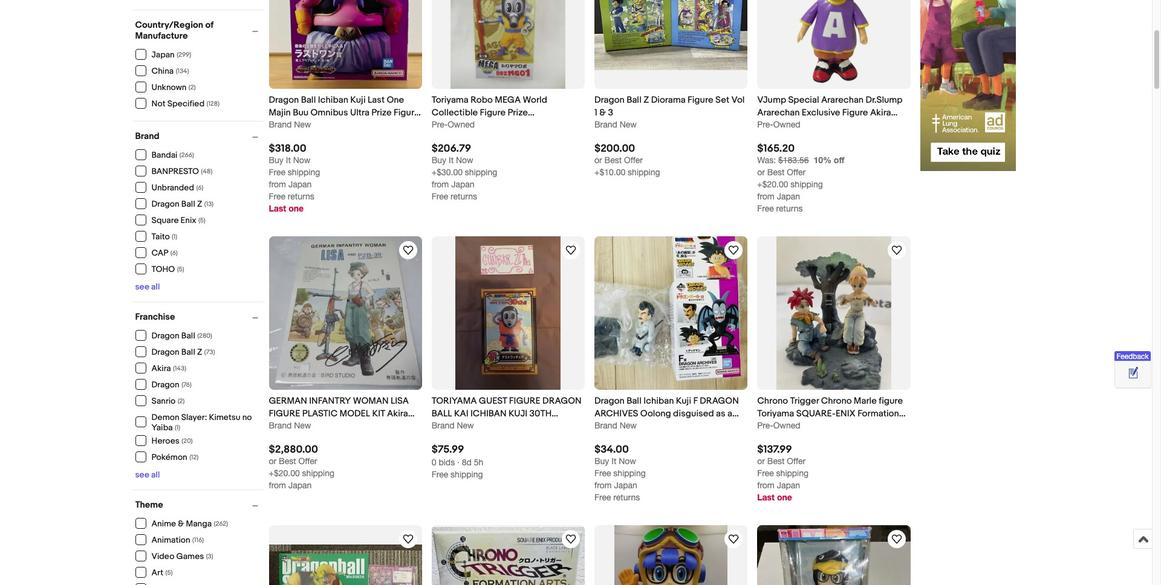 Task type: vqa. For each thing, say whether or not it's contained in the screenshot.


Task type: locate. For each thing, give the bounding box(es) containing it.
dragon ball z (13)
[[152, 199, 214, 209]]

ball for dragon ball z diorama figure set vol 1 & 3 brand new
[[627, 95, 642, 106]]

(5) right the toho
[[177, 266, 184, 273]]

last inside $318.00 buy it now free shipping from japan free returns last one
[[269, 204, 286, 214]]

german infantry woman lisa figure  plastic model kit akira toriyama autographed image
[[269, 237, 422, 390]]

dragon up archives
[[595, 395, 625, 407]]

demon
[[152, 412, 179, 423]]

1 horizontal spatial figure
[[879, 395, 903, 407]]

or inside $137.99 or best offer free shipping from japan last one
[[758, 457, 765, 466]]

japan inside $2,880.00 or best offer +$20.00 shipping from japan
[[289, 481, 312, 491]]

japan for $2,880.00
[[289, 481, 312, 491]]

1 horizontal spatial prize
[[508, 107, 528, 119]]

1 vertical spatial +$20.00
[[269, 469, 300, 478]]

dragon for dragon ball ichiban kuji last one majin buu omnibus ultra prize figure new
[[269, 95, 299, 106]]

see all down pokémon
[[135, 470, 160, 480]]

from inside $2,880.00 or best offer +$20.00 shipping from japan
[[269, 481, 286, 491]]

prize inside dragon ball ichiban kuji last one majin buu omnibus ultra prize figure new
[[372, 107, 392, 119]]

shipping inside $34.00 buy it now free shipping from japan free returns
[[614, 469, 646, 478]]

z left (13)
[[197, 199, 202, 209]]

0 horizontal spatial last
[[269, 204, 286, 214]]

theme
[[135, 499, 163, 511]]

+$20.00 inside '$165.20 was: $183.56 10% off or best offer +$20.00 shipping from japan free returns'
[[758, 180, 789, 190]]

figure
[[509, 395, 541, 407], [269, 408, 300, 420]]

1 vertical spatial (1)
[[173, 424, 180, 432]]

it
[[286, 156, 291, 165], [449, 156, 454, 165], [612, 457, 617, 466]]

china
[[152, 66, 174, 76]]

1 horizontal spatial kuji
[[676, 395, 692, 407]]

now
[[293, 156, 311, 165], [456, 156, 474, 165], [619, 457, 636, 466]]

0 horizontal spatial one
[[289, 204, 304, 214]]

banpresto inside toriyama guest figure dragon ball kai ichiban kuji 30th banpresto guest new rare
[[432, 421, 483, 432]]

ball
[[432, 408, 452, 420]]

see all for brand
[[135, 282, 160, 292]]

(2) for sanrio
[[178, 397, 185, 405]]

0 vertical spatial see all
[[135, 282, 160, 292]]

1 horizontal spatial figure
[[509, 395, 541, 407]]

new down plastic at the bottom left of page
[[294, 421, 311, 431]]

0 vertical spatial akira
[[870, 107, 891, 119]]

vjump special ararechan dr.slump ararechan exclusive figure akira toriyama link
[[758, 94, 911, 131]]

country/region of manufacture button
[[135, 19, 263, 41]]

offer inside $137.99 or best offer free shipping from japan last one
[[787, 457, 806, 466]]

kuji left f
[[676, 395, 692, 407]]

japan inside $137.99 or best offer free shipping from japan last one
[[777, 481, 800, 491]]

pre-owned down 'collectible'
[[432, 120, 475, 130]]

prize down one
[[372, 107, 392, 119]]

see all down the toho
[[135, 282, 160, 292]]

german
[[269, 395, 307, 407]]

owned up $165.20
[[774, 120, 801, 130]]

lisa
[[391, 395, 409, 407]]

1 vertical spatial figure
[[269, 408, 300, 420]]

ball up enix
[[181, 199, 195, 209]]

1 horizontal spatial ararechan
[[821, 95, 864, 106]]

1 horizontal spatial akira
[[387, 408, 408, 420]]

video
[[152, 552, 174, 562]]

not
[[152, 99, 166, 109]]

diorama
[[651, 95, 686, 106]]

0 horizontal spatial (5)
[[166, 569, 173, 577]]

1 vertical spatial (2)
[[178, 397, 185, 405]]

1 see from the top
[[135, 282, 149, 292]]

figure right arts
[[777, 421, 801, 432]]

0 horizontal spatial (2)
[[178, 397, 185, 405]]

toriyama up $165.20
[[758, 120, 795, 131]]

pre-owned for $137.99
[[758, 421, 801, 431]]

best inside $2,880.00 or best offer +$20.00 shipping from japan
[[279, 457, 296, 466]]

vjump special ararechan dr.slump ararechan exclusive figure akira toriyama heading
[[758, 95, 903, 131]]

returns down +$30.00
[[451, 192, 477, 202]]

japan down "$34.00" on the bottom right
[[614, 481, 638, 491]]

returns down "$34.00" on the bottom right
[[614, 493, 640, 503]]

1 horizontal spatial &
[[600, 107, 606, 119]]

dragon for dragon ball z (13)
[[152, 199, 180, 209]]

unknown (2)
[[152, 82, 196, 93]]

best for $2,880.00
[[279, 457, 296, 466]]

0 horizontal spatial buy
[[269, 156, 284, 165]]

it inside $34.00 buy it now free shipping from japan free returns
[[612, 457, 617, 466]]

ball down dragon ball (280)
[[181, 347, 195, 358]]

z
[[644, 95, 649, 106], [197, 199, 202, 209], [197, 347, 202, 358]]

0 vertical spatial (2)
[[189, 83, 196, 91]]

dragon ball ichiban kuji last one majin buu omnibus ultra prize figure new
[[269, 95, 420, 131]]

0 vertical spatial ichiban
[[318, 95, 348, 106]]

best inside $137.99 or best offer free shipping from japan last one
[[768, 457, 785, 466]]

1 vertical spatial last
[[269, 204, 286, 214]]

best down $2,880.00 on the bottom left of the page
[[279, 457, 296, 466]]

prize down mega
[[508, 107, 528, 119]]

None text field
[[758, 156, 809, 165]]

1 horizontal spatial (6)
[[196, 184, 204, 192]]

shipping for $34.00
[[614, 469, 646, 478]]

pre- down vjump
[[758, 120, 774, 130]]

toriyama robo mega world collectible figure prize (banpresto) link
[[432, 94, 585, 131]]

best for $137.99
[[768, 457, 785, 466]]

ball inside dragon ball ichiban kuji last one majin buu omnibus ultra prize figure new
[[301, 95, 316, 106]]

toriyama up arts
[[758, 408, 795, 420]]

toriyama guest figure dragon ball kai ichiban kuji 30th banpresto guest new rare heading
[[432, 395, 582, 432]]

0 horizontal spatial ichiban
[[318, 95, 348, 106]]

owned
[[448, 120, 475, 130], [774, 120, 801, 130], [774, 421, 801, 431]]

2 horizontal spatial now
[[619, 457, 636, 466]]

0 horizontal spatial chrono
[[758, 395, 788, 407]]

0 horizontal spatial it
[[286, 156, 291, 165]]

akira down lisa
[[387, 408, 408, 420]]

2 horizontal spatial it
[[612, 457, 617, 466]]

plastic
[[302, 408, 338, 420]]

offer
[[624, 156, 643, 165], [787, 168, 806, 178], [299, 457, 317, 466], [787, 457, 806, 466]]

brand down archives
[[595, 421, 618, 431]]

ichiban for $34.00
[[644, 395, 674, 407]]

(6) inside unbranded (6)
[[196, 184, 204, 192]]

(5) right art
[[166, 569, 173, 577]]

(2) inside sanrio (2)
[[178, 397, 185, 405]]

shipping for $200.00
[[628, 168, 660, 178]]

1 vertical spatial see
[[135, 470, 149, 480]]

from down +$30.00
[[432, 180, 449, 190]]

kai
[[454, 408, 469, 420]]

pre- down 'collectible'
[[432, 120, 448, 130]]

1 horizontal spatial last
[[368, 95, 385, 106]]

$2,880.00 or best offer +$20.00 shipping from japan
[[269, 444, 335, 491]]

figure left set
[[688, 95, 714, 106]]

ichiban for $318.00
[[318, 95, 348, 106]]

of
[[205, 19, 214, 31]]

japan down +$30.00
[[451, 180, 475, 190]]

guest down ichiban
[[485, 421, 513, 432]]

2 chrono from the left
[[821, 395, 852, 407]]

2 vertical spatial z
[[197, 347, 202, 358]]

toriyama
[[432, 395, 477, 407]]

2 all from the top
[[151, 470, 160, 480]]

offer inside $2,880.00 or best offer +$20.00 shipping from japan
[[299, 457, 317, 466]]

pre-owned up $165.20
[[758, 120, 801, 130]]

(6) for unbranded
[[196, 184, 204, 192]]

1 prize from the left
[[372, 107, 392, 119]]

pokémon
[[152, 453, 187, 463]]

chrono trigger chrono marle figure toriyama square-enix formation arts figure heading
[[758, 395, 906, 432]]

$165.20 was: $183.56 10% off or best offer +$20.00 shipping from japan free returns
[[758, 143, 845, 214]]

5h
[[474, 458, 484, 468]]

it for $318.00
[[286, 156, 291, 165]]

brand new down kai
[[432, 421, 474, 431]]

1 see all from the top
[[135, 282, 160, 292]]

now down $206.79 at the top
[[456, 156, 474, 165]]

dragon up 30th in the left bottom of the page
[[543, 395, 582, 407]]

now inside '$206.79 buy it now +$30.00 shipping from japan free returns'
[[456, 156, 474, 165]]

1 horizontal spatial (2)
[[189, 83, 196, 91]]

dragon for dragon ball (280)
[[152, 331, 180, 341]]

now inside $34.00 buy it now free shipping from japan free returns
[[619, 457, 636, 466]]

0 vertical spatial (5)
[[198, 217, 206, 224]]

robo
[[471, 95, 493, 106]]

vol
[[732, 95, 745, 106]]

best down $200.00 on the top right
[[605, 156, 622, 165]]

japan inside $318.00 buy it now free shipping from japan free returns last one
[[289, 180, 312, 190]]

ball for dragon ball (280)
[[181, 331, 195, 341]]

ball for dragon ball z (73)
[[181, 347, 195, 358]]

1 all from the top
[[151, 282, 160, 292]]

buy inside '$206.79 buy it now +$30.00 shipping from japan free returns'
[[432, 156, 447, 165]]

buy inside $318.00 buy it now free shipping from japan free returns last one
[[269, 156, 284, 165]]

shipping right +$10.00
[[628, 168, 660, 178]]

brand new
[[269, 120, 311, 130], [269, 421, 311, 431], [432, 421, 474, 431], [595, 421, 637, 431]]

brand for $34.00
[[595, 421, 618, 431]]

buy up +$30.00
[[432, 156, 447, 165]]

model
[[340, 408, 370, 420]]

last down $318.00
[[269, 204, 286, 214]]

ichiban inside "dragon ball ichiban kuji f dragon archives oolong disguised as a gentleman new"
[[644, 395, 674, 407]]

manufacture
[[135, 30, 188, 41]]

(2) up specified
[[189, 83, 196, 91]]

0 vertical spatial one
[[289, 204, 304, 214]]

0 horizontal spatial banpresto
[[152, 166, 199, 177]]

2 vertical spatial last
[[758, 492, 775, 503]]

akira inside vjump special ararechan dr.slump ararechan exclusive figure akira toriyama
[[870, 107, 891, 119]]

last inside $137.99 or best offer free shipping from japan last one
[[758, 492, 775, 503]]

or inside $200.00 or best offer +$10.00 shipping
[[595, 156, 602, 165]]

toriyama inside vjump special ararechan dr.slump ararechan exclusive figure akira toriyama
[[758, 120, 795, 131]]

(5) inside art (5)
[[166, 569, 173, 577]]

ararechan up 'exclusive'
[[821, 95, 864, 106]]

z inside dragon ball z diorama figure set vol 1 & 3 brand new
[[644, 95, 649, 106]]

$137.99
[[758, 444, 792, 456]]

(5) right enix
[[198, 217, 206, 224]]

figure inside dragon ball ichiban kuji last one majin buu omnibus ultra prize figure new
[[394, 107, 420, 119]]

akira
[[870, 107, 891, 119], [152, 364, 171, 374], [387, 408, 408, 420]]

anime & manga (262)
[[152, 519, 228, 529]]

brand
[[269, 120, 292, 130], [595, 120, 618, 130], [135, 130, 160, 142], [269, 421, 292, 431], [432, 421, 455, 431], [595, 421, 618, 431]]

0 horizontal spatial figure
[[269, 408, 300, 420]]

kuji up ultra
[[350, 95, 366, 106]]

pre- for $206.79
[[432, 120, 448, 130]]

one
[[289, 204, 304, 214], [777, 492, 792, 503]]

enix
[[836, 408, 856, 420]]

1 see all button from the top
[[135, 282, 160, 292]]

(1) right taito
[[172, 233, 177, 241]]

japan down $137.99 on the right of the page
[[777, 481, 800, 491]]

it for $34.00
[[612, 457, 617, 466]]

$183.56
[[779, 156, 809, 165]]

chrono up enix
[[821, 395, 852, 407]]

1 horizontal spatial dragon
[[700, 395, 739, 407]]

shipping
[[288, 168, 320, 178], [465, 168, 497, 178], [628, 168, 660, 178], [791, 180, 823, 190], [302, 469, 335, 478], [614, 469, 646, 478], [777, 469, 809, 478], [451, 470, 483, 480]]

ball left (280)
[[181, 331, 195, 341]]

dragon ball z diorama figure set vol 1 & 3 heading
[[595, 95, 745, 119]]

1 horizontal spatial (5)
[[177, 266, 184, 273]]

from inside $137.99 or best offer free shipping from japan last one
[[758, 481, 775, 491]]

see up theme
[[135, 470, 149, 480]]

see all button down the toho
[[135, 282, 160, 292]]

last inside dragon ball ichiban kuji last one majin buu omnibus ultra prize figure new
[[368, 95, 385, 106]]

guest up ichiban
[[479, 395, 507, 407]]

1 vertical spatial &
[[178, 519, 184, 529]]

$75.99
[[432, 444, 464, 456]]

exclusive
[[802, 107, 841, 119]]

best for $200.00
[[605, 156, 622, 165]]

0 vertical spatial figure
[[509, 395, 541, 407]]

last down $137.99 on the right of the page
[[758, 492, 775, 503]]

from for $206.79
[[432, 180, 449, 190]]

dragon ball ichiban kuji last one majin buu omnibus ultra prize figure new heading
[[269, 95, 421, 131]]

see for brand
[[135, 282, 149, 292]]

ichiban inside dragon ball ichiban kuji last one majin buu omnibus ultra prize figure new
[[318, 95, 348, 106]]

2 horizontal spatial buy
[[595, 457, 609, 466]]

returns inside '$206.79 buy it now +$30.00 shipping from japan free returns'
[[451, 192, 477, 202]]

0 vertical spatial see
[[135, 282, 149, 292]]

arts
[[758, 421, 775, 432]]

returns inside $318.00 buy it now free shipping from japan free returns last one
[[288, 192, 314, 202]]

1 horizontal spatial banpresto
[[432, 421, 483, 432]]

(1) up heroes (20)
[[173, 424, 180, 432]]

0 horizontal spatial +$20.00
[[269, 469, 300, 478]]

brand new up $2,880.00 on the bottom left of the page
[[269, 421, 311, 431]]

unbranded
[[152, 183, 194, 193]]

now down "$34.00" on the bottom right
[[619, 457, 636, 466]]

vjump special ararechan dr.slump ararechan exclusive figure akira toriyama image
[[777, 0, 892, 89]]

figure down german
[[269, 408, 300, 420]]

ball inside "dragon ball ichiban kuji f dragon archives oolong disguised as a gentleman new"
[[627, 395, 642, 407]]

(48)
[[201, 168, 213, 175]]

& up 'animation (116)'
[[178, 519, 184, 529]]

now inside $318.00 buy it now free shipping from japan free returns last one
[[293, 156, 311, 165]]

from inside $318.00 buy it now free shipping from japan free returns last one
[[269, 180, 286, 190]]

brand for $2,880.00
[[269, 421, 292, 431]]

free inside '$206.79 buy it now +$30.00 shipping from japan free returns'
[[432, 192, 448, 202]]

0 vertical spatial guest
[[479, 395, 507, 407]]

(5) inside square enix (5)
[[198, 217, 206, 224]]

shipping down $2,880.00 on the bottom left of the page
[[302, 469, 335, 478]]

guest
[[479, 395, 507, 407], [485, 421, 513, 432]]

see
[[135, 282, 149, 292], [135, 470, 149, 480]]

free inside '$165.20 was: $183.56 10% off or best offer +$20.00 shipping from japan free returns'
[[758, 204, 774, 214]]

figure up formation at the bottom of the page
[[879, 395, 903, 407]]

japan for $34.00
[[614, 481, 638, 491]]

or down $2,880.00 on the bottom left of the page
[[269, 457, 277, 466]]

1 horizontal spatial ichiban
[[644, 395, 674, 407]]

1 horizontal spatial buy
[[432, 156, 447, 165]]

0 horizontal spatial &
[[178, 519, 184, 529]]

ball up archives
[[627, 395, 642, 407]]

brand inside dragon ball z diorama figure set vol 1 & 3 brand new
[[595, 120, 618, 130]]

returns down $183.56
[[777, 204, 803, 214]]

returns down $318.00
[[288, 192, 314, 202]]

from down $318.00
[[269, 180, 286, 190]]

(6) inside cap (6)
[[171, 249, 178, 257]]

buy for $318.00
[[269, 156, 284, 165]]

1 horizontal spatial now
[[456, 156, 474, 165]]

z for diorama
[[644, 95, 649, 106]]

chrono trigger chrono marle figure toriyama square-enix formation arts w/box j/p image
[[432, 527, 585, 586]]

0 vertical spatial z
[[644, 95, 649, 106]]

1 vertical spatial see all button
[[135, 470, 160, 480]]

(banpresto)
[[432, 120, 488, 131]]

japan up "china"
[[152, 50, 175, 60]]

(6) for cap
[[171, 249, 178, 257]]

dragon for dragon ball z (73)
[[152, 347, 180, 358]]

offer down $183.56
[[787, 168, 806, 178]]

japan inside '$206.79 buy it now +$30.00 shipping from japan free returns'
[[451, 180, 475, 190]]

2 prize from the left
[[508, 107, 528, 119]]

now for $206.79
[[456, 156, 474, 165]]

2 see all from the top
[[135, 470, 160, 480]]

all down pokémon
[[151, 470, 160, 480]]

buy inside $34.00 buy it now free shipping from japan free returns
[[595, 457, 609, 466]]

2 horizontal spatial akira
[[870, 107, 891, 119]]

from for $2,880.00
[[269, 481, 286, 491]]

0 vertical spatial kuji
[[350, 95, 366, 106]]

dragon for dragon ball z diorama figure set vol 1 & 3 brand new
[[595, 95, 625, 106]]

toriyama inside toriyama robo mega world collectible figure prize (banpresto)
[[432, 95, 469, 106]]

ball for dragon ball z (13)
[[181, 199, 195, 209]]

1 vertical spatial (6)
[[171, 249, 178, 257]]

or for $2,880.00
[[269, 457, 277, 466]]

one
[[387, 95, 404, 106]]

cap
[[152, 248, 168, 258]]

&
[[600, 107, 606, 119], [178, 519, 184, 529]]

1 vertical spatial one
[[777, 492, 792, 503]]

(6) right cap
[[171, 249, 178, 257]]

chrono up arts
[[758, 395, 788, 407]]

dragon for dragon (76)
[[152, 380, 180, 390]]

shipping inside $137.99 or best offer free shipping from japan last one
[[777, 469, 809, 478]]

returns for $206.79
[[451, 192, 477, 202]]

free
[[269, 168, 286, 178], [269, 192, 286, 202], [432, 192, 448, 202], [758, 204, 774, 214], [595, 469, 611, 478], [758, 469, 774, 478], [432, 470, 448, 480], [595, 493, 611, 503]]

shipping down "$34.00" on the bottom right
[[614, 469, 646, 478]]

new down oolong
[[641, 421, 659, 432]]

brand for $75.99
[[432, 421, 455, 431]]

buy down $318.00
[[269, 156, 284, 165]]

see all button for brand
[[135, 282, 160, 292]]

toriyama inside chrono trigger chrono marle figure toriyama square-enix formation arts figure
[[758, 408, 795, 420]]

new inside dragon ball ichiban kuji last one majin buu omnibus ultra prize figure new
[[269, 120, 287, 131]]

from
[[269, 180, 286, 190], [432, 180, 449, 190], [758, 192, 775, 202], [269, 481, 286, 491], [595, 481, 612, 491], [758, 481, 775, 491]]

it down $206.79 at the top
[[449, 156, 454, 165]]

one down $137.99 on the right of the page
[[777, 492, 792, 503]]

2 see all button from the top
[[135, 470, 160, 480]]

japan for $137.99
[[777, 481, 800, 491]]

see all button down pokémon
[[135, 470, 160, 480]]

2 dragon from the left
[[700, 395, 739, 407]]

offer inside $200.00 or best offer +$10.00 shipping
[[624, 156, 643, 165]]

2 horizontal spatial last
[[758, 492, 775, 503]]

one down $318.00
[[289, 204, 304, 214]]

all for franchise
[[151, 470, 160, 480]]

japan (299)
[[152, 50, 191, 60]]

1 vertical spatial figure
[[777, 421, 801, 432]]

best down $137.99 on the right of the page
[[768, 457, 785, 466]]

pre-owned for $206.79
[[432, 120, 475, 130]]

$200.00 or best offer +$10.00 shipping
[[595, 143, 660, 178]]

figure inside 'german infantry woman lisa figure  plastic model kit akira toriyama autographed'
[[269, 408, 300, 420]]

ball inside dragon ball z diorama figure set vol 1 & 3 brand new
[[627, 95, 642, 106]]

ichiban up oolong
[[644, 395, 674, 407]]

$318.00
[[269, 143, 307, 155]]

offer for $137.99
[[787, 457, 806, 466]]

1 dragon from the left
[[543, 395, 582, 407]]

now for $318.00
[[293, 156, 311, 165]]

offer inside '$165.20 was: $183.56 10% off or best offer +$20.00 shipping from japan free returns'
[[787, 168, 806, 178]]

brand down ball
[[432, 421, 455, 431]]

0 vertical spatial last
[[368, 95, 385, 106]]

from down $2,880.00 on the bottom left of the page
[[269, 481, 286, 491]]

new
[[269, 120, 287, 131], [294, 120, 311, 130], [620, 120, 637, 130], [294, 421, 311, 431], [457, 421, 474, 431], [620, 421, 637, 431], [641, 421, 659, 432]]

0 horizontal spatial kuji
[[350, 95, 366, 106]]

$318.00 buy it now free shipping from japan free returns last one
[[269, 143, 320, 214]]

from inside $34.00 buy it now free shipping from japan free returns
[[595, 481, 612, 491]]

german infantry woman lisa figure  plastic model kit akira toriyama autographed
[[269, 395, 409, 432]]

new inside dragon ball z diorama figure set vol 1 & 3 brand new
[[620, 120, 637, 130]]

best inside $200.00 or best offer +$10.00 shipping
[[605, 156, 622, 165]]

it inside '$206.79 buy it now +$30.00 shipping from japan free returns'
[[449, 156, 454, 165]]

1 vertical spatial banpresto
[[432, 421, 483, 432]]

akira left (143) on the left bottom of page
[[152, 364, 171, 374]]

or inside $2,880.00 or best offer +$20.00 shipping from japan
[[269, 457, 277, 466]]

art (5)
[[152, 568, 173, 578]]

0 vertical spatial (1)
[[172, 233, 177, 241]]

pre-owned up $137.99 on the right of the page
[[758, 421, 801, 431]]

now down $318.00
[[293, 156, 311, 165]]

returns inside $34.00 buy it now free shipping from japan free returns
[[614, 493, 640, 503]]

ultra
[[350, 107, 370, 119]]

0 horizontal spatial (6)
[[171, 249, 178, 257]]

1 horizontal spatial it
[[449, 156, 454, 165]]

cap (6)
[[152, 248, 178, 258]]

shipping inside $200.00 or best offer +$10.00 shipping
[[628, 168, 660, 178]]

1 horizontal spatial chrono
[[821, 395, 852, 407]]

advertisement region
[[920, 0, 1017, 172]]

pokémon (12)
[[152, 453, 199, 463]]

akira (143)
[[152, 364, 186, 374]]

from inside '$206.79 buy it now +$30.00 shipping from japan free returns'
[[432, 180, 449, 190]]

1 vertical spatial (5)
[[177, 266, 184, 273]]

(5) inside toho (5)
[[177, 266, 184, 273]]

toho
[[152, 264, 175, 275]]

shipping inside $2,880.00 or best offer +$20.00 shipping from japan
[[302, 469, 335, 478]]

2 see from the top
[[135, 470, 149, 480]]

enix
[[181, 215, 196, 226]]

dragon inside dragon ball z diorama figure set vol 1 & 3 brand new
[[595, 95, 625, 106]]

z left diorama
[[644, 95, 649, 106]]

1 vertical spatial z
[[197, 199, 202, 209]]

new up $200.00 on the top right
[[620, 120, 637, 130]]

(13)
[[204, 200, 214, 208]]

dragon up square
[[152, 199, 180, 209]]

figure
[[879, 395, 903, 407], [777, 421, 801, 432]]

2 vertical spatial (5)
[[166, 569, 173, 577]]

1 horizontal spatial +$20.00
[[758, 180, 789, 190]]

(2) inside unknown (2)
[[189, 83, 196, 91]]

it down $318.00
[[286, 156, 291, 165]]

2 horizontal spatial (5)
[[198, 217, 206, 224]]

1 vertical spatial see all
[[135, 470, 160, 480]]

dragon inside dragon ball ichiban kuji last one majin buu omnibus ultra prize figure new
[[269, 95, 299, 106]]

0 horizontal spatial ararechan
[[758, 107, 800, 119]]

1 vertical spatial kuji
[[676, 395, 692, 407]]

0 horizontal spatial prize
[[372, 107, 392, 119]]

owned down 'collectible'
[[448, 120, 475, 130]]

prize inside toriyama robo mega world collectible figure prize (banpresto)
[[508, 107, 528, 119]]

1 vertical spatial ichiban
[[644, 395, 674, 407]]

woman
[[353, 395, 389, 407]]

brand down the 3
[[595, 120, 618, 130]]

·
[[457, 458, 460, 468]]

z for (73)
[[197, 347, 202, 358]]

figure down robo
[[480, 107, 506, 119]]

pre-owned for $165.20
[[758, 120, 801, 130]]

kit
[[372, 408, 385, 420]]

dragon ball ichiban kuji f dragon archives oolong disguised as a gentleman new heading
[[595, 395, 739, 432]]

0 vertical spatial all
[[151, 282, 160, 292]]

kuji inside dragon ball ichiban kuji last one majin buu omnibus ultra prize figure new
[[350, 95, 366, 106]]

(2) down (76)
[[178, 397, 185, 405]]

free inside the $75.99 0 bids · 8d 5h free shipping
[[432, 470, 448, 480]]

pre- for $165.20
[[758, 120, 774, 130]]

watch dr slump arale chan penguin 11" doll figure new akira toriyama toy manga anime image
[[890, 532, 904, 547]]

returns inside '$165.20 was: $183.56 10% off or best offer +$20.00 shipping from japan free returns'
[[777, 204, 803, 214]]

brand down the majin
[[269, 120, 292, 130]]

1 horizontal spatial one
[[777, 492, 792, 503]]

0 vertical spatial (6)
[[196, 184, 204, 192]]

no
[[242, 412, 252, 423]]

toriyama up 'collectible'
[[432, 95, 469, 106]]

dragon down the franchise
[[152, 331, 180, 341]]

collectible
[[432, 107, 478, 119]]

toriyama guest figure dragon ball kai ichiban kuji 30th banpresto guest new rare link
[[432, 395, 585, 432]]

dragon ball ichiban kuji omnibus ultra prize b super piccolo new figure japan image
[[269, 545, 422, 586]]

bids
[[439, 458, 455, 468]]

banpresto
[[152, 166, 199, 177], [432, 421, 483, 432]]

dragon inside "dragon ball ichiban kuji f dragon archives oolong disguised as a gentleman new"
[[595, 395, 625, 407]]

$206.79
[[432, 143, 471, 155]]

0 horizontal spatial now
[[293, 156, 311, 165]]

ball for dragon ball ichiban kuji f dragon archives oolong disguised as a gentleman new
[[627, 395, 642, 407]]

see all for franchise
[[135, 470, 160, 480]]

0 vertical spatial +$20.00
[[758, 180, 789, 190]]

brand new down archives
[[595, 421, 637, 431]]

0 vertical spatial see all button
[[135, 282, 160, 292]]

it down "$34.00" on the bottom right
[[612, 457, 617, 466]]

(12)
[[189, 454, 199, 462]]

disguised
[[673, 408, 714, 420]]

1 vertical spatial all
[[151, 470, 160, 480]]

dragon ball ichiban kuji last one majin buu omnibus ultra prize figure new image
[[269, 0, 422, 89]]

figure inside toriyama robo mega world collectible figure prize (banpresto)
[[480, 107, 506, 119]]

it inside $318.00 buy it now free shipping from japan free returns last one
[[286, 156, 291, 165]]

0 vertical spatial &
[[600, 107, 606, 119]]

$75.99 0 bids · 8d 5h free shipping
[[432, 444, 484, 480]]

toriyama inside 'german infantry woman lisa figure  plastic model kit akira toriyama autographed'
[[269, 421, 306, 432]]

japan inside $34.00 buy it now free shipping from japan free returns
[[614, 481, 638, 491]]

shipping inside $318.00 buy it now free shipping from japan free returns last one
[[288, 168, 320, 178]]

1 vertical spatial akira
[[152, 364, 171, 374]]

best down was:
[[768, 168, 785, 178]]

(2) for unknown
[[189, 83, 196, 91]]

from down was:
[[758, 192, 775, 202]]

japan inside '$165.20 was: $183.56 10% off or best offer +$20.00 shipping from japan free returns'
[[777, 192, 800, 202]]

world
[[523, 95, 547, 106]]

from for $318.00
[[269, 180, 286, 190]]

kuji inside "dragon ball ichiban kuji f dragon archives oolong disguised as a gentleman new"
[[676, 395, 692, 407]]

shipping inside '$206.79 buy it now +$30.00 shipping from japan free returns'
[[465, 168, 497, 178]]

2 vertical spatial akira
[[387, 408, 408, 420]]

(5) for art
[[166, 569, 173, 577]]

figure down dr.slump
[[843, 107, 868, 119]]

0 horizontal spatial dragon
[[543, 395, 582, 407]]

shipping for $137.99
[[777, 469, 809, 478]]

brand up bandai
[[135, 130, 160, 142]]

buy for $206.79
[[432, 156, 447, 165]]



Task type: describe. For each thing, give the bounding box(es) containing it.
best inside '$165.20 was: $183.56 10% off or best offer +$20.00 shipping from japan free returns'
[[768, 168, 785, 178]]

buu
[[293, 107, 309, 119]]

taito (1)
[[152, 232, 177, 242]]

chrono trigger chrono marle figure toriyama square-enix formation arts figure image
[[777, 237, 892, 390]]

shipping inside '$165.20 was: $183.56 10% off or best offer +$20.00 shipping from japan free returns'
[[791, 180, 823, 190]]

anime
[[152, 519, 176, 529]]

shipping for $318.00
[[288, 168, 320, 178]]

formation
[[858, 408, 899, 420]]

new
[[515, 421, 535, 432]]

or inside '$165.20 was: $183.56 10% off or best offer +$20.00 shipping from japan free returns'
[[758, 168, 765, 178]]

figure inside toriyama guest figure dragon ball kai ichiban kuji 30th banpresto guest new rare
[[509, 395, 541, 407]]

square-
[[797, 408, 836, 420]]

(134)
[[176, 67, 189, 75]]

shipping inside the $75.99 0 bids · 8d 5h free shipping
[[451, 470, 483, 480]]

(143)
[[173, 365, 186, 373]]

new down archives
[[620, 421, 637, 431]]

toriyama robo mega world collectible figure prize (banpresto)
[[432, 95, 547, 131]]

free inside $137.99 or best offer free shipping from japan last one
[[758, 469, 774, 478]]

it for $206.79
[[449, 156, 454, 165]]

vjump special ararechan dr.slump ararechan exclusive figure akira toriyama
[[758, 95, 903, 131]]

(262)
[[214, 520, 228, 528]]

0 horizontal spatial figure
[[777, 421, 801, 432]]

feedback
[[1117, 353, 1149, 361]]

0 horizontal spatial akira
[[152, 364, 171, 374]]

f
[[694, 395, 698, 407]]

from for $34.00
[[595, 481, 612, 491]]

$200.00
[[595, 143, 635, 155]]

theme button
[[135, 499, 263, 511]]

animation (116)
[[152, 535, 204, 546]]

$2,880.00
[[269, 444, 318, 456]]

art
[[152, 568, 163, 578]]

all for brand
[[151, 282, 160, 292]]

watch toriyama guest figure dragon ball kai ichiban kuji 30th banpresto guest new rare image
[[564, 243, 578, 258]]

shipping for $2,880.00
[[302, 469, 335, 478]]

+$30.00
[[432, 168, 463, 178]]

or for $137.99
[[758, 457, 765, 466]]

japan for $206.79
[[451, 180, 475, 190]]

ichiban
[[471, 408, 507, 420]]

one inside $137.99 or best offer free shipping from japan last one
[[777, 492, 792, 503]]

figure inside dragon ball z diorama figure set vol 1 & 3 brand new
[[688, 95, 714, 106]]

owned for $165.20
[[774, 120, 801, 130]]

pre- for $137.99
[[758, 421, 774, 431]]

$206.79 buy it now +$30.00 shipping from japan free returns
[[432, 143, 497, 202]]

heroes (20)
[[152, 436, 193, 446]]

not specified (128)
[[152, 99, 220, 109]]

bandai (266)
[[152, 150, 194, 160]]

from for $137.99
[[758, 481, 775, 491]]

0 vertical spatial ararechan
[[821, 95, 864, 106]]

banpresto (48)
[[152, 166, 213, 177]]

(266)
[[180, 151, 194, 159]]

3
[[608, 107, 613, 119]]

(1) inside taito (1)
[[172, 233, 177, 241]]

30th
[[530, 408, 552, 420]]

taito
[[152, 232, 170, 242]]

brand new for $34.00
[[595, 421, 637, 431]]

+$20.00 inside $2,880.00 or best offer +$20.00 shipping from japan
[[269, 469, 300, 478]]

z for (13)
[[197, 199, 202, 209]]

very rare large arale pilot dr slump akira toriyama soft banpresto figure mint image
[[615, 526, 728, 586]]

owned for $137.99
[[774, 421, 801, 431]]

unbranded (6)
[[152, 183, 204, 193]]

& inside dragon ball z diorama figure set vol 1 & 3 brand new
[[600, 107, 606, 119]]

(5) for toho
[[177, 266, 184, 273]]

square
[[152, 215, 179, 226]]

watch dragon ball ichiban kuji f dragon archives oolong disguised as a gentleman new image
[[727, 243, 741, 258]]

1 chrono from the left
[[758, 395, 788, 407]]

bandai
[[152, 150, 178, 160]]

owned for $206.79
[[448, 120, 475, 130]]

yaiba
[[152, 423, 173, 433]]

dragon for dragon ball ichiban kuji f dragon archives oolong disguised as a gentleman new
[[595, 395, 625, 407]]

+$10.00
[[595, 168, 626, 178]]

new inside "dragon ball ichiban kuji f dragon archives oolong disguised as a gentleman new"
[[641, 421, 659, 432]]

now for $34.00
[[619, 457, 636, 466]]

dragon ball ichiban kuji f dragon archives oolong disguised as a gentleman new link
[[595, 395, 748, 432]]

dragon ball z diorama figure set vol 1 & 3 image
[[595, 0, 748, 70]]

manga
[[186, 519, 212, 529]]

see all button for franchise
[[135, 470, 160, 480]]

new down kai
[[457, 421, 474, 431]]

$165.20
[[758, 143, 795, 155]]

dragon inside toriyama guest figure dragon ball kai ichiban kuji 30th banpresto guest new rare
[[543, 395, 582, 407]]

1 vertical spatial ararechan
[[758, 107, 800, 119]]

watch german infantry woman lisa figure  plastic model kit akira toriyama autographed image
[[401, 243, 415, 258]]

rare
[[537, 421, 560, 432]]

toriyama guest figure dragon ball kai ichiban kuji 30th banpresto guest new rare image
[[456, 237, 561, 390]]

0 vertical spatial figure
[[879, 395, 903, 407]]

kuji for $318.00
[[350, 95, 366, 106]]

0
[[432, 458, 437, 468]]

see for franchise
[[135, 470, 149, 480]]

toriyama robo mega world collectible figure prize (banpresto) heading
[[432, 95, 547, 131]]

shipping for $206.79
[[465, 168, 497, 178]]

special
[[789, 95, 819, 106]]

off
[[834, 155, 845, 165]]

dragon inside "dragon ball ichiban kuji f dragon archives oolong disguised as a gentleman new"
[[700, 395, 739, 407]]

brand new for $75.99
[[432, 421, 474, 431]]

video games (3)
[[152, 552, 213, 562]]

offer for $200.00
[[624, 156, 643, 165]]

country/region
[[135, 19, 203, 31]]

dragon ball z diorama figure set vol 1 & 3 link
[[595, 94, 748, 119]]

japan for $318.00
[[289, 180, 312, 190]]

german infantry woman lisa figure  plastic model kit akira toriyama autographed link
[[269, 395, 422, 432]]

toriyama guest figure dragon ball kai ichiban kuji 30th banpresto guest new rare
[[432, 395, 582, 432]]

specified
[[167, 99, 205, 109]]

watch dragon ball ichiban kuji omnibus ultra prize b super piccolo new figure japan image
[[401, 532, 415, 547]]

dragon ball z diorama figure set vol 1 & 3 brand new
[[595, 95, 745, 130]]

chrono trigger chrono marle figure toriyama square-enix formation arts figure link
[[758, 395, 911, 432]]

returns for $34.00
[[614, 493, 640, 503]]

new down buu
[[294, 120, 311, 130]]

or for $200.00
[[595, 156, 602, 165]]

watch chrono trigger chrono marle figure toriyama square-enix formation arts w/box j/p image
[[564, 532, 578, 547]]

returns for $318.00
[[288, 192, 314, 202]]

demon slayer: kimetsu no yaiba
[[152, 412, 252, 433]]

figure inside vjump special ararechan dr.slump ararechan exclusive figure akira toriyama
[[843, 107, 868, 119]]

(73)
[[204, 348, 215, 356]]

mega
[[495, 95, 521, 106]]

brand for $318.00
[[269, 120, 292, 130]]

dragon ball ichiban kuji f dragon archives oolong disguised as a gentleman new image
[[595, 237, 748, 390]]

kimetsu
[[209, 412, 241, 423]]

brand new for $318.00
[[269, 120, 311, 130]]

marle
[[854, 395, 877, 407]]

(20)
[[182, 437, 193, 445]]

offer for $2,880.00
[[299, 457, 317, 466]]

kuji for $34.00
[[676, 395, 692, 407]]

(76)
[[182, 381, 192, 389]]

dr slump arale chan penguin 11" doll figure new akira toriyama toy manga anime image
[[758, 526, 911, 586]]

dragon ball (280)
[[152, 331, 212, 341]]

games
[[176, 552, 204, 562]]

toriyama robo mega world collectible figure prize (banpresto) image
[[451, 0, 566, 89]]

akira inside 'german infantry woman lisa figure  plastic model kit akira toriyama autographed'
[[387, 408, 408, 420]]

kuji
[[509, 408, 528, 420]]

(3)
[[206, 553, 213, 561]]

trigger
[[790, 395, 819, 407]]

china (134)
[[152, 66, 189, 76]]

watch chrono trigger chrono marle figure toriyama square-enix formation arts figure image
[[890, 243, 904, 258]]

brand new for $2,880.00
[[269, 421, 311, 431]]

german infantry woman lisa figure  plastic model kit akira toriyama autographed heading
[[269, 395, 415, 432]]

none text field containing was:
[[758, 156, 809, 165]]

a
[[728, 408, 733, 420]]

ball for dragon ball ichiban kuji last one majin buu omnibus ultra prize figure new
[[301, 95, 316, 106]]

0 vertical spatial banpresto
[[152, 166, 199, 177]]

sanrio
[[152, 396, 176, 407]]

one inside $318.00 buy it now free shipping from japan free returns last one
[[289, 204, 304, 214]]

(128)
[[207, 100, 220, 108]]

watch very rare large arale pilot dr slump akira toriyama soft banpresto figure mint image
[[727, 532, 741, 547]]

from inside '$165.20 was: $183.56 10% off or best offer +$20.00 shipping from japan free returns'
[[758, 192, 775, 202]]

dragon ball ichiban kuji last one majin buu omnibus ultra prize figure new link
[[269, 94, 422, 131]]

majin
[[269, 107, 291, 119]]

1 vertical spatial guest
[[485, 421, 513, 432]]

buy for $34.00
[[595, 457, 609, 466]]



